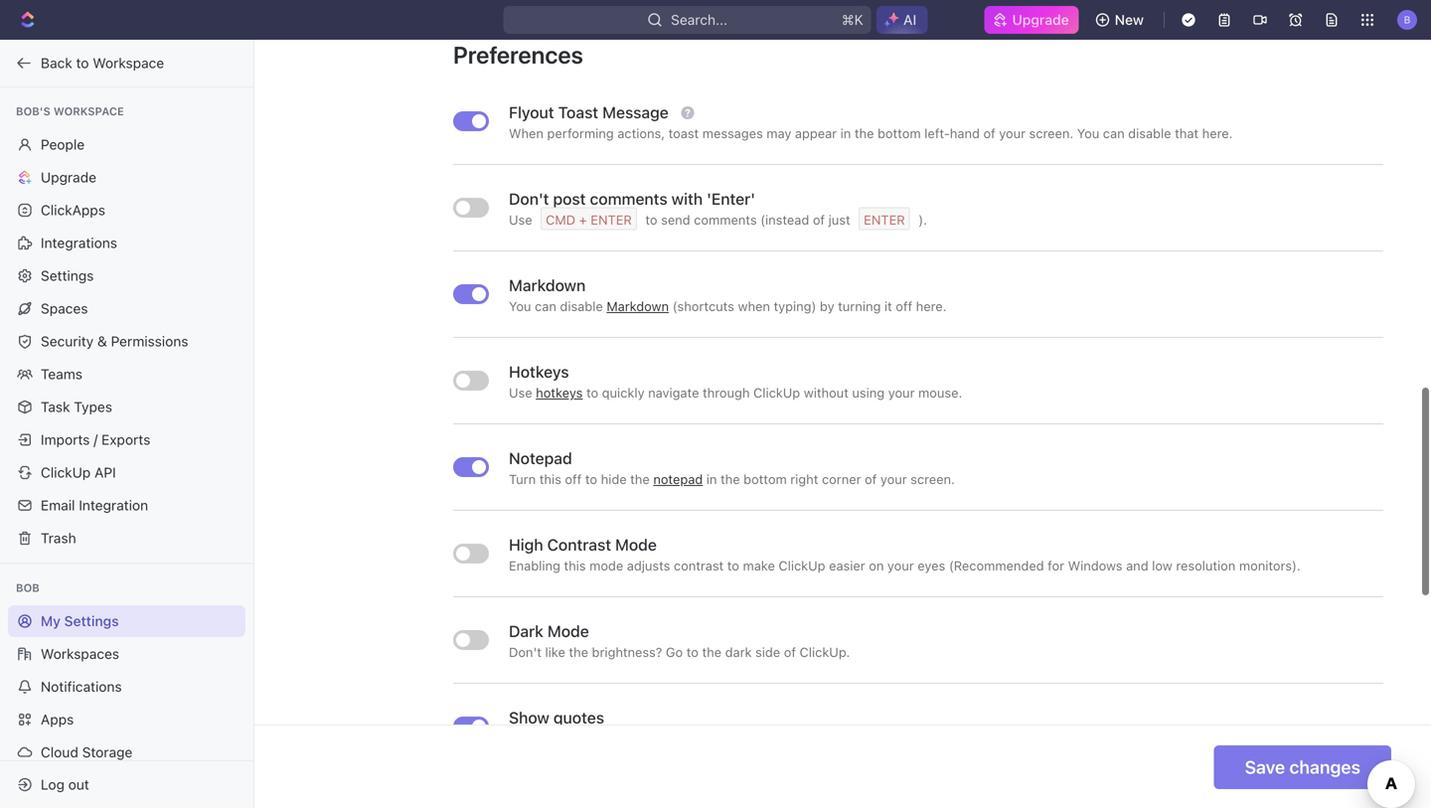Task type: describe. For each thing, give the bounding box(es) containing it.
task
[[41, 399, 70, 415]]

the right "notepad" link
[[721, 472, 740, 487]]

hotkeys
[[509, 362, 569, 381]]

preferences
[[453, 41, 583, 69]]

your inside notepad turn this off to hide the notepad in the bottom right corner of your screen.
[[881, 472, 907, 487]]

apps link
[[8, 704, 246, 736]]

spaces
[[41, 300, 88, 317]]

log out button
[[8, 769, 237, 801]]

eyes
[[918, 558, 946, 573]]

clickup inside high contrast mode enabling this mode adjusts contrast to make clickup easier on your eyes (recommended for windows and low resolution monitors).
[[779, 558, 826, 573]]

storage
[[82, 744, 133, 760]]

workspace inside button
[[93, 55, 164, 71]]

back to workspace button
[[8, 47, 236, 79]]

bob's
[[16, 105, 51, 118]]

quotes
[[554, 708, 604, 727]]

bob
[[16, 582, 40, 594]]

markdown link
[[607, 299, 669, 314]]

(recommended
[[949, 558, 1044, 573]]

may
[[767, 126, 792, 141]]

email integration
[[41, 497, 148, 513]]

of inside notepad turn this off to hide the notepad in the bottom right corner of your screen.
[[865, 472, 877, 487]]

1 vertical spatial clickup
[[41, 464, 91, 481]]

the right appear
[[855, 126, 874, 141]]

0 vertical spatial can
[[1103, 126, 1125, 141]]

your inside hotkeys use hotkeys to quickly navigate through clickup without using your mouse.
[[888, 385, 915, 400]]

adjusts
[[627, 558, 670, 573]]

you inside markdown you can disable markdown (shortcuts when typing) by turning it off here.
[[509, 299, 531, 314]]

new
[[1115, 11, 1144, 28]]

and
[[1126, 558, 1149, 573]]

contrast
[[547, 535, 611, 554]]

1 horizontal spatial here.
[[1203, 126, 1233, 141]]

dark
[[509, 622, 544, 641]]

&
[[97, 333, 107, 349]]

1 enter from the left
[[591, 212, 632, 227]]

imports / exports link
[[8, 424, 246, 456]]

search...
[[671, 11, 728, 28]]

b
[[1404, 14, 1411, 25]]

types
[[74, 399, 112, 415]]

to inside hotkeys use hotkeys to quickly navigate through clickup without using your mouse.
[[586, 385, 599, 400]]

clickapps
[[41, 202, 105, 218]]

log out
[[41, 776, 89, 793]]

back
[[41, 55, 72, 71]]

the left the dark
[[702, 645, 722, 660]]

0 vertical spatial in
[[841, 126, 851, 141]]

trash link
[[8, 522, 246, 554]]

save changes button
[[1214, 746, 1392, 789]]

(instead
[[761, 212, 809, 227]]

with
[[672, 189, 703, 208]]

to inside high contrast mode enabling this mode adjusts contrast to make clickup easier on your eyes (recommended for windows and low resolution monitors).
[[727, 558, 740, 573]]

workspaces link
[[8, 638, 246, 670]]

left-
[[925, 126, 950, 141]]

that
[[1175, 126, 1199, 141]]

corner
[[822, 472, 861, 487]]

imports / exports
[[41, 431, 150, 448]]

high
[[509, 535, 543, 554]]

cloud
[[41, 744, 78, 760]]

toast
[[558, 103, 599, 122]]

0 vertical spatial upgrade
[[1013, 11, 1069, 28]]

in inside notepad turn this off to hide the notepad in the bottom right corner of your screen.
[[707, 472, 717, 487]]

show quotes
[[509, 708, 604, 727]]

security & permissions link
[[8, 326, 246, 357]]

hide
[[601, 472, 627, 487]]

workspaces
[[41, 646, 119, 662]]

the right "hide"
[[630, 472, 650, 487]]

hotkeys
[[536, 385, 583, 400]]

easier
[[829, 558, 866, 573]]

windows
[[1068, 558, 1123, 573]]

resolution
[[1176, 558, 1236, 573]]

people link
[[8, 129, 246, 161]]

turning
[[838, 299, 881, 314]]

side
[[756, 645, 781, 660]]

1 horizontal spatial screen.
[[1029, 126, 1074, 141]]

email
[[41, 497, 75, 513]]

clickapps link
[[8, 194, 246, 226]]

notepad
[[653, 472, 703, 487]]

my settings
[[41, 613, 119, 629]]

notifications link
[[8, 671, 246, 703]]

out
[[68, 776, 89, 793]]

+
[[579, 212, 587, 227]]

clickup api link
[[8, 457, 246, 489]]

of inside 'dark mode don't like the brightness? go to the dark side of clickup.'
[[784, 645, 796, 660]]

post
[[553, 189, 586, 208]]

don't inside 'dark mode don't like the brightness? go to the dark side of clickup.'
[[509, 645, 542, 660]]

1 vertical spatial workspace
[[53, 105, 124, 118]]

imports
[[41, 431, 90, 448]]

apps
[[41, 711, 74, 728]]

through
[[703, 385, 750, 400]]

1 horizontal spatial you
[[1077, 126, 1100, 141]]

permissions
[[111, 333, 188, 349]]

actions,
[[618, 126, 665, 141]]

turn
[[509, 472, 536, 487]]

can inside markdown you can disable markdown (shortcuts when typing) by turning it off here.
[[535, 299, 557, 314]]

markdown you can disable markdown (shortcuts when typing) by turning it off here.
[[509, 276, 947, 314]]

ai
[[904, 11, 917, 28]]

on
[[869, 558, 884, 573]]

trash
[[41, 530, 76, 546]]

message
[[603, 103, 669, 122]]

of inside don't post comments with 'enter' use cmd + enter to send comments (instead of just enter ).
[[813, 212, 825, 227]]

notepad
[[509, 449, 572, 468]]

for
[[1048, 558, 1065, 573]]

don't inside don't post comments with 'enter' use cmd + enter to send comments (instead of just enter ).
[[509, 189, 549, 208]]

dark
[[725, 645, 752, 660]]



Task type: locate. For each thing, give the bounding box(es) containing it.
0 horizontal spatial you
[[509, 299, 531, 314]]

1 vertical spatial mode
[[548, 622, 589, 641]]

bottom
[[878, 126, 921, 141], [744, 472, 787, 487]]

bottom left right
[[744, 472, 787, 487]]

security & permissions
[[41, 333, 188, 349]]

save changes
[[1245, 757, 1361, 778]]

bottom left the left-
[[878, 126, 921, 141]]

enter
[[591, 212, 632, 227], [864, 212, 905, 227]]

'enter'
[[707, 189, 755, 208]]

to right go in the left bottom of the page
[[687, 645, 699, 660]]

to
[[76, 55, 89, 71], [646, 212, 658, 227], [586, 385, 599, 400], [585, 472, 598, 487], [727, 558, 740, 573], [687, 645, 699, 660]]

to inside 'dark mode don't like the brightness? go to the dark side of clickup.'
[[687, 645, 699, 660]]

dark mode don't like the brightness? go to the dark side of clickup.
[[509, 622, 850, 660]]

right
[[791, 472, 819, 487]]

0 vertical spatial bottom
[[878, 126, 921, 141]]

1 horizontal spatial comments
[[694, 212, 757, 227]]

0 vertical spatial here.
[[1203, 126, 1233, 141]]

you left the that
[[1077, 126, 1100, 141]]

0 vertical spatial comments
[[590, 189, 668, 208]]

mode inside high contrast mode enabling this mode adjusts contrast to make clickup easier on your eyes (recommended for windows and low resolution monitors).
[[615, 535, 657, 554]]

of right corner
[[865, 472, 877, 487]]

1 horizontal spatial this
[[564, 558, 586, 573]]

save
[[1245, 757, 1286, 778]]

toast
[[669, 126, 699, 141]]

show
[[509, 708, 550, 727]]

0 horizontal spatial off
[[565, 472, 582, 487]]

1 vertical spatial use
[[509, 385, 532, 400]]

1 horizontal spatial off
[[896, 299, 913, 314]]

when
[[738, 299, 770, 314]]

like
[[545, 645, 565, 660]]

to left make
[[727, 558, 740, 573]]

disable left the that
[[1129, 126, 1172, 141]]

1 vertical spatial comments
[[694, 212, 757, 227]]

log
[[41, 776, 65, 793]]

don't down dark
[[509, 645, 542, 660]]

1 vertical spatial bottom
[[744, 472, 787, 487]]

ai button
[[877, 6, 928, 34]]

can left the that
[[1103, 126, 1125, 141]]

use inside don't post comments with 'enter' use cmd + enter to send comments (instead of just enter ).
[[509, 212, 532, 227]]

screen. up high contrast mode enabling this mode adjusts contrast to make clickup easier on your eyes (recommended for windows and low resolution monitors).
[[911, 472, 955, 487]]

settings inside "link"
[[64, 613, 119, 629]]

1 horizontal spatial bottom
[[878, 126, 921, 141]]

comments up send
[[590, 189, 668, 208]]

settings up spaces
[[41, 267, 94, 284]]

1 horizontal spatial markdown
[[607, 299, 669, 314]]

integrations link
[[8, 227, 246, 259]]

you
[[1077, 126, 1100, 141], [509, 299, 531, 314]]

just
[[829, 212, 851, 227]]

2 don't from the top
[[509, 645, 542, 660]]

0 vertical spatial screen.
[[1029, 126, 1074, 141]]

clickup right make
[[779, 558, 826, 573]]

off inside markdown you can disable markdown (shortcuts when typing) by turning it off here.
[[896, 299, 913, 314]]

0 horizontal spatial bottom
[[744, 472, 787, 487]]

1 vertical spatial markdown
[[607, 299, 669, 314]]

quickly
[[602, 385, 645, 400]]

0 horizontal spatial upgrade link
[[8, 162, 246, 193]]

it
[[885, 299, 892, 314]]

of left just
[[813, 212, 825, 227]]

mode
[[615, 535, 657, 554], [548, 622, 589, 641]]

/
[[94, 431, 98, 448]]

0 vertical spatial this
[[540, 472, 562, 487]]

1 use from the top
[[509, 212, 532, 227]]

navigate
[[648, 385, 699, 400]]

screen. right hand
[[1029, 126, 1074, 141]]

this down notepad
[[540, 472, 562, 487]]

disable inside markdown you can disable markdown (shortcuts when typing) by turning it off here.
[[560, 299, 603, 314]]

use down hotkeys
[[509, 385, 532, 400]]

upgrade up clickapps
[[41, 169, 96, 185]]

0 vertical spatial mode
[[615, 535, 657, 554]]

email integration link
[[8, 490, 246, 521]]

2 vertical spatial clickup
[[779, 558, 826, 573]]

markdown down cmd
[[509, 276, 586, 295]]

1 vertical spatial disable
[[560, 299, 603, 314]]

your right corner
[[881, 472, 907, 487]]

use left cmd
[[509, 212, 532, 227]]

workspace right 'back' at the left of page
[[93, 55, 164, 71]]

1 horizontal spatial disable
[[1129, 126, 1172, 141]]

to inside button
[[76, 55, 89, 71]]

workspace
[[93, 55, 164, 71], [53, 105, 124, 118]]

settings up workspaces
[[64, 613, 119, 629]]

1 vertical spatial you
[[509, 299, 531, 314]]

your right on on the bottom of page
[[888, 558, 914, 573]]

comments down 'enter'
[[694, 212, 757, 227]]

).
[[919, 212, 927, 227]]

off right it on the top right
[[896, 299, 913, 314]]

brightness?
[[592, 645, 662, 660]]

1 horizontal spatial upgrade
[[1013, 11, 1069, 28]]

0 vertical spatial upgrade link
[[985, 6, 1079, 34]]

(shortcuts
[[673, 299, 735, 314]]

integration
[[79, 497, 148, 513]]

hand
[[950, 126, 980, 141]]

clickup left the without
[[754, 385, 800, 400]]

1 vertical spatial don't
[[509, 645, 542, 660]]

1 vertical spatial settings
[[64, 613, 119, 629]]

0 horizontal spatial comments
[[590, 189, 668, 208]]

high contrast mode enabling this mode adjusts contrast to make clickup easier on your eyes (recommended for windows and low resolution monitors).
[[509, 535, 1301, 573]]

new button
[[1087, 4, 1156, 36]]

to right 'back' at the left of page
[[76, 55, 89, 71]]

in right the notepad
[[707, 472, 717, 487]]

your right hand
[[999, 126, 1026, 141]]

upgrade
[[1013, 11, 1069, 28], [41, 169, 96, 185]]

to inside don't post comments with 'enter' use cmd + enter to send comments (instead of just enter ).
[[646, 212, 658, 227]]

0 vertical spatial disable
[[1129, 126, 1172, 141]]

upgrade link up clickapps link
[[8, 162, 246, 193]]

0 vertical spatial use
[[509, 212, 532, 227]]

low
[[1152, 558, 1173, 573]]

workspace up people
[[53, 105, 124, 118]]

this inside high contrast mode enabling this mode adjusts contrast to make clickup easier on your eyes (recommended for windows and low resolution monitors).
[[564, 558, 586, 573]]

mode up like at bottom
[[548, 622, 589, 641]]

1 vertical spatial off
[[565, 472, 582, 487]]

this down contrast
[[564, 558, 586, 573]]

you up hotkeys
[[509, 299, 531, 314]]

clickup
[[754, 385, 800, 400], [41, 464, 91, 481], [779, 558, 826, 573]]

0 horizontal spatial markdown
[[509, 276, 586, 295]]

screen.
[[1029, 126, 1074, 141], [911, 472, 955, 487]]

don't up cmd
[[509, 189, 549, 208]]

your right "using"
[[888, 385, 915, 400]]

0 horizontal spatial this
[[540, 472, 562, 487]]

here. inside markdown you can disable markdown (shortcuts when typing) by turning it off here.
[[916, 299, 947, 314]]

messages
[[703, 126, 763, 141]]

don't post comments with 'enter' use cmd + enter to send comments (instead of just enter ).
[[509, 189, 927, 227]]

cloud storage link
[[8, 737, 246, 768]]

flyout
[[509, 103, 554, 122]]

off inside notepad turn this off to hide the notepad in the bottom right corner of your screen.
[[565, 472, 582, 487]]

in right appear
[[841, 126, 851, 141]]

to left the quickly
[[586, 385, 599, 400]]

cmd
[[546, 212, 576, 227]]

0 vertical spatial markdown
[[509, 276, 586, 295]]

clickup down the imports
[[41, 464, 91, 481]]

0 horizontal spatial in
[[707, 472, 717, 487]]

0 horizontal spatial here.
[[916, 299, 947, 314]]

2 use from the top
[[509, 385, 532, 400]]

0 vertical spatial off
[[896, 299, 913, 314]]

appear
[[795, 126, 837, 141]]

0 horizontal spatial upgrade
[[41, 169, 96, 185]]

1 horizontal spatial mode
[[615, 535, 657, 554]]

enter right +
[[591, 212, 632, 227]]

0 horizontal spatial can
[[535, 299, 557, 314]]

off
[[896, 299, 913, 314], [565, 472, 582, 487]]

1 vertical spatial in
[[707, 472, 717, 487]]

clickup inside hotkeys use hotkeys to quickly navigate through clickup without using your mouse.
[[754, 385, 800, 400]]

your inside high contrast mode enabling this mode adjusts contrast to make clickup easier on your eyes (recommended for windows and low resolution monitors).
[[888, 558, 914, 573]]

1 vertical spatial screen.
[[911, 472, 955, 487]]

mode up adjusts
[[615, 535, 657, 554]]

can
[[1103, 126, 1125, 141], [535, 299, 557, 314]]

enter left ).
[[864, 212, 905, 227]]

0 horizontal spatial disable
[[560, 299, 603, 314]]

of right 'side'
[[784, 645, 796, 660]]

1 horizontal spatial in
[[841, 126, 851, 141]]

when
[[509, 126, 544, 141]]

1 vertical spatial here.
[[916, 299, 947, 314]]

of right hand
[[984, 126, 996, 141]]

1 vertical spatial this
[[564, 558, 586, 573]]

1 horizontal spatial upgrade link
[[985, 6, 1079, 34]]

cloud storage
[[41, 744, 133, 760]]

1 horizontal spatial can
[[1103, 126, 1125, 141]]

mouse.
[[919, 385, 963, 400]]

the right like at bottom
[[569, 645, 589, 660]]

mode
[[590, 558, 624, 573]]

disable left markdown link
[[560, 299, 603, 314]]

hotkeys link
[[536, 385, 583, 400]]

1 horizontal spatial enter
[[864, 212, 905, 227]]

settings link
[[8, 260, 246, 292]]

bottom inside notepad turn this off to hide the notepad in the bottom right corner of your screen.
[[744, 472, 787, 487]]

here. right the that
[[1203, 126, 1233, 141]]

back to workspace
[[41, 55, 164, 71]]

2 enter from the left
[[864, 212, 905, 227]]

markdown left (shortcuts
[[607, 299, 669, 314]]

0 horizontal spatial mode
[[548, 622, 589, 641]]

0 horizontal spatial enter
[[591, 212, 632, 227]]

disable
[[1129, 126, 1172, 141], [560, 299, 603, 314]]

task types link
[[8, 391, 246, 423]]

upgrade link left new button
[[985, 6, 1079, 34]]

this inside notepad turn this off to hide the notepad in the bottom right corner of your screen.
[[540, 472, 562, 487]]

1 don't from the top
[[509, 189, 549, 208]]

1 vertical spatial can
[[535, 299, 557, 314]]

the
[[855, 126, 874, 141], [630, 472, 650, 487], [721, 472, 740, 487], [569, 645, 589, 660], [702, 645, 722, 660]]

to inside notepad turn this off to hide the notepad in the bottom right corner of your screen.
[[585, 472, 598, 487]]

task types
[[41, 399, 112, 415]]

notepad turn this off to hide the notepad in the bottom right corner of your screen.
[[509, 449, 955, 487]]

1 vertical spatial upgrade link
[[8, 162, 246, 193]]

changes
[[1290, 757, 1361, 778]]

0 vertical spatial workspace
[[93, 55, 164, 71]]

notifications
[[41, 678, 122, 695]]

integrations
[[41, 235, 117, 251]]

use inside hotkeys use hotkeys to quickly navigate through clickup without using your mouse.
[[509, 385, 532, 400]]

upgrade link
[[985, 6, 1079, 34], [8, 162, 246, 193]]

can up hotkeys
[[535, 299, 557, 314]]

screen. inside notepad turn this off to hide the notepad in the bottom right corner of your screen.
[[911, 472, 955, 487]]

upgrade left new button
[[1013, 11, 1069, 28]]

1 vertical spatial upgrade
[[41, 169, 96, 185]]

off down notepad
[[565, 472, 582, 487]]

of
[[984, 126, 996, 141], [813, 212, 825, 227], [865, 472, 877, 487], [784, 645, 796, 660]]

to left "hide"
[[585, 472, 598, 487]]

in
[[841, 126, 851, 141], [707, 472, 717, 487]]

go
[[666, 645, 683, 660]]

use
[[509, 212, 532, 227], [509, 385, 532, 400]]

teams link
[[8, 358, 246, 390]]

typing)
[[774, 299, 817, 314]]

contrast
[[674, 558, 724, 573]]

0 vertical spatial you
[[1077, 126, 1100, 141]]

mode inside 'dark mode don't like the brightness? go to the dark side of clickup.'
[[548, 622, 589, 641]]

to left send
[[646, 212, 658, 227]]

spaces link
[[8, 293, 246, 325]]

0 vertical spatial don't
[[509, 189, 549, 208]]

hotkeys use hotkeys to quickly navigate through clickup without using your mouse.
[[509, 362, 963, 400]]

0 vertical spatial clickup
[[754, 385, 800, 400]]

0 horizontal spatial screen.
[[911, 472, 955, 487]]

here. right it on the top right
[[916, 299, 947, 314]]

0 vertical spatial settings
[[41, 267, 94, 284]]



Task type: vqa. For each thing, say whether or not it's contained in the screenshot.


